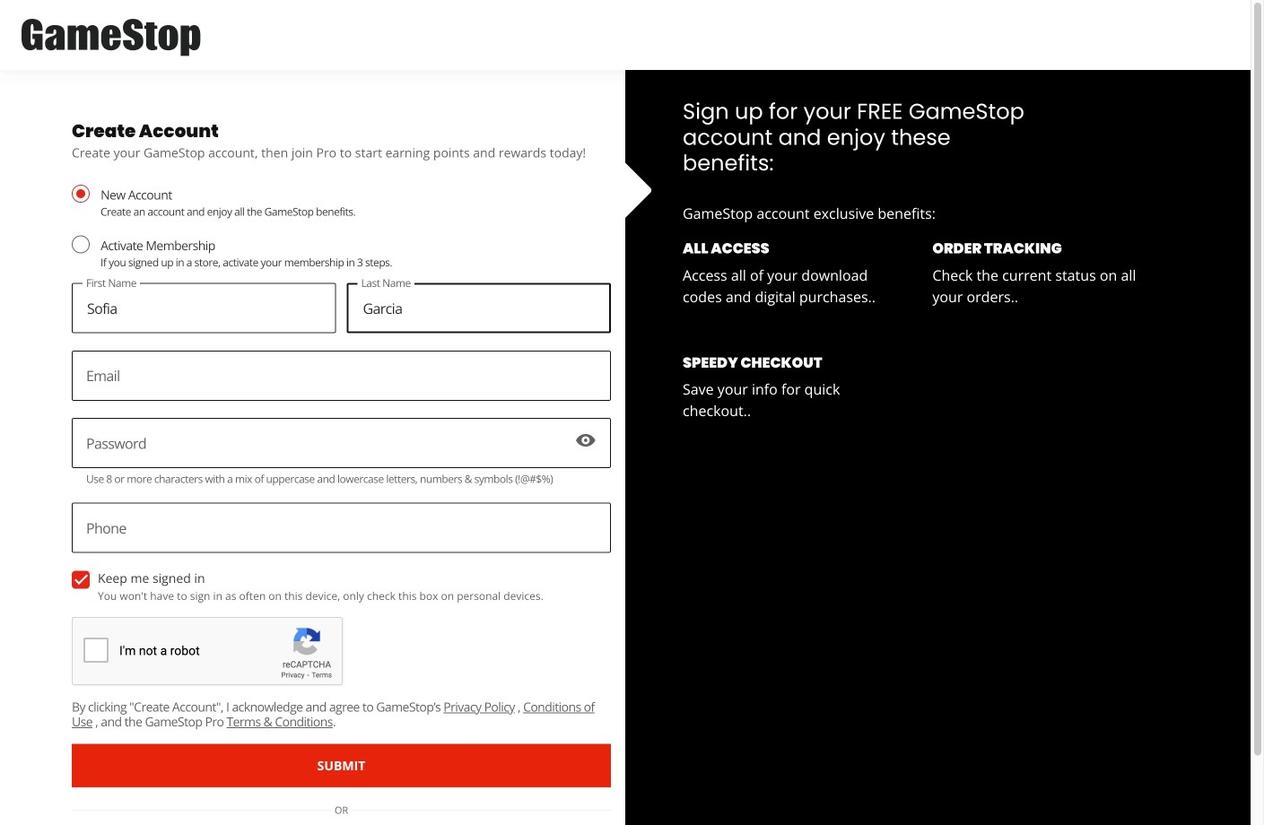 Task type: locate. For each thing, give the bounding box(es) containing it.
None text field
[[72, 283, 336, 333]]

None password field
[[72, 418, 611, 468]]

None text field
[[347, 283, 611, 333], [72, 351, 611, 401], [72, 503, 611, 553], [347, 283, 611, 333], [72, 351, 611, 401], [72, 503, 611, 553]]



Task type: describe. For each thing, give the bounding box(es) containing it.
gamestop image
[[22, 16, 201, 59]]



Task type: vqa. For each thing, say whether or not it's contained in the screenshot.
'Password Icon'
no



